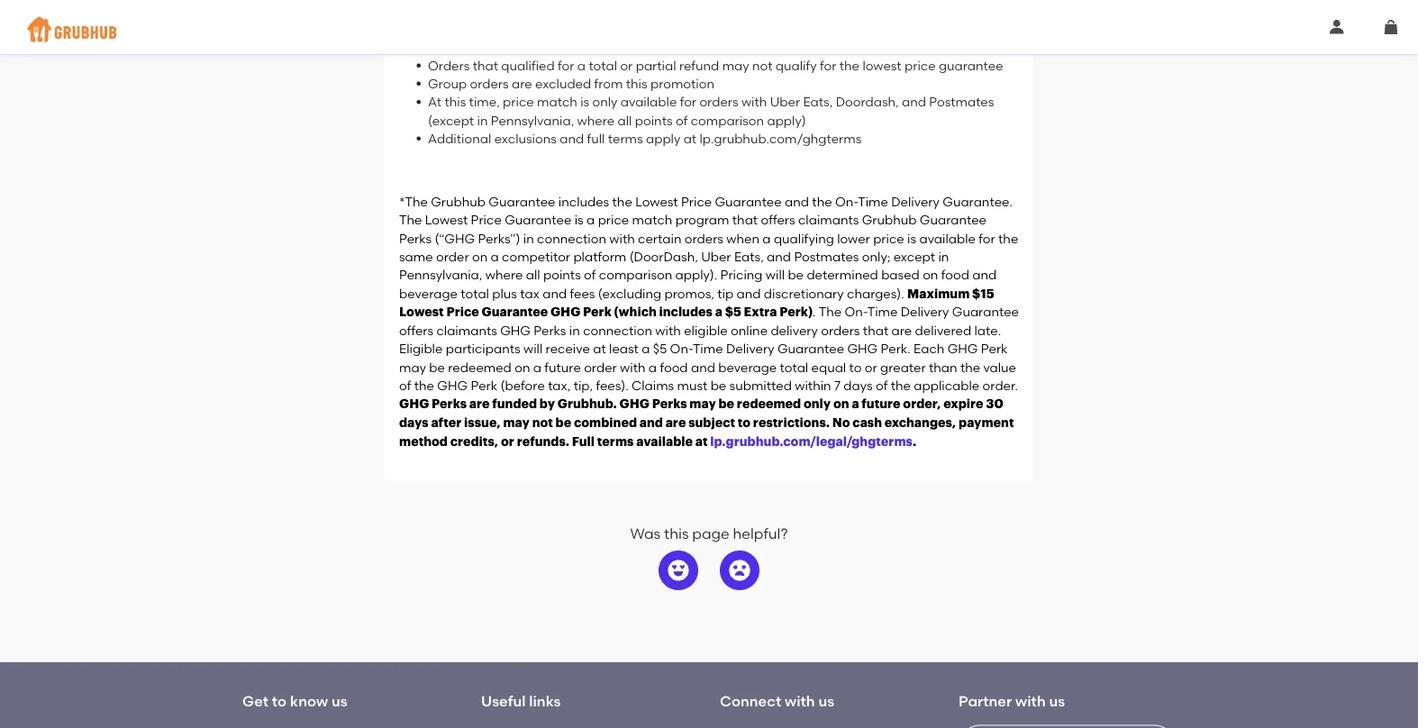 Task type: locate. For each thing, give the bounding box(es) containing it.
1 vertical spatial the
[[819, 304, 842, 320]]

from
[[730, 39, 759, 55], [594, 76, 623, 91]]

pennsylvania, inside *the grubhub guarantee includes the lowest price guarantee and the on-time delivery guarantee. the lowest price guarantee is a price match program that offers claimants grubhub guarantee perks ("ghg perks") in connection with certain orders when a qualifying lower price is available for the same order on a competitor platform (doordash, uber eats, and postmates only; except in pennsylvania, where all points of comparison apply). pricing will be determined based on food and beverage total plus tax and fees (excluding promos, tip and discretionary charges).
[[399, 267, 483, 283]]

and up must
[[691, 360, 716, 375]]

be up discretionary
[[788, 267, 804, 283]]

1 horizontal spatial only
[[804, 398, 831, 411]]

food inside *the grubhub guarantee includes the lowest price guarantee and the on-time delivery guarantee. the lowest price guarantee is a price match program that offers claimants grubhub guarantee perks ("ghg perks") in connection with certain orders when a qualifying lower price is available for the same order on a competitor platform (doordash, uber eats, and postmates only; except in pennsylvania, where all points of comparison apply). pricing will be determined based on food and beverage total plus tax and fees (excluding promos, tip and discretionary charges).
[[942, 267, 970, 283]]

total inside . the on-time delivery guarantee offers claimants ghg perks in connection with eligible online delivery orders that are delivered late. eligible participants will receive at least a $5 on-time delivery guarantee ghg perk. each ghg perk may be redeemed on a future order with a food and beverage total equal to or greater than the value of the ghg perk (before tax, tip, fees). claims must be submitted within 7 days of the applicable order.
[[780, 360, 809, 375]]

grubhub.
[[558, 398, 617, 411]]

0 horizontal spatial order
[[436, 249, 469, 264]]

time
[[806, 39, 833, 55]]

may inside . the on-time delivery guarantee offers claimants ghg perks in connection with eligible online delivery orders that are delivered late. eligible participants will receive at least a $5 on-time delivery guarantee ghg perk. each ghg perk may be redeemed on a future order with a food and beverage total equal to or greater than the value of the ghg perk (before tax, tip, fees). claims must be submitted within 7 days of the applicable order.
[[399, 360, 426, 375]]

is up full
[[581, 94, 590, 109]]

will inside *the grubhub guarantee includes the lowest price guarantee and the on-time delivery guarantee. the lowest price guarantee is a price match program that offers claimants grubhub guarantee perks ("ghg perks") in connection with certain orders when a qualifying lower price is available for the same order on a competitor platform (doordash, uber eats, and postmates only; except in pennsylvania, where all points of comparison apply). pricing will be determined based on food and beverage total plus tax and fees (excluding promos, tip and discretionary charges).
[[766, 267, 785, 283]]

$5 right least
[[653, 341, 667, 357]]

0 horizontal spatial perk
[[471, 378, 498, 393]]

perk inside maximum $15 lowest price guarantee ghg perk (which includes a $5 extra perk)
[[583, 306, 612, 319]]

2 vertical spatial is
[[908, 231, 917, 246]]

1 vertical spatial food
[[660, 360, 688, 375]]

from left "on-"
[[730, 39, 759, 55]]

within
[[795, 378, 832, 393]]

perk
[[583, 306, 612, 319], [981, 341, 1008, 357], [471, 378, 498, 393]]

1 vertical spatial to
[[738, 417, 751, 429]]

in down the time,
[[477, 112, 488, 128]]

on up maximum
[[923, 267, 939, 283]]

only inside orders that were placed for pick up are excluded from the on-time guarantee orders that qualified for a total or partial refund may not qualify for the lowest price guarantee group orders are excluded from this promotion at this time, price match is only available for orders with uber eats, doordash, and postmates (except in pennsylvania, where all points of comparison apply) additional exclusions and full terms apply at lp.grubhub.com/ghgterms
[[593, 94, 618, 109]]

1 horizontal spatial perk
[[583, 306, 612, 319]]

the
[[399, 212, 422, 228], [819, 304, 842, 320]]

0 horizontal spatial eats,
[[734, 249, 764, 264]]

0 vertical spatial postmates
[[929, 94, 994, 109]]

price inside maximum $15 lowest price guarantee ghg perk (which includes a $5 extra perk)
[[446, 306, 479, 319]]

with inside *the grubhub guarantee includes the lowest price guarantee and the on-time delivery guarantee. the lowest price guarantee is a price match program that offers claimants grubhub guarantee perks ("ghg perks") in connection with certain orders when a qualifying lower price is available for the same order on a competitor platform (doordash, uber eats, and postmates only; except in pennsylvania, where all points of comparison apply). pricing will be determined based on food and beverage total plus tax and fees (excluding promos, tip and discretionary charges).
[[610, 231, 635, 246]]

total left plus
[[461, 286, 489, 301]]

1 vertical spatial price
[[471, 212, 502, 228]]

small image
[[1330, 20, 1345, 34], [1384, 20, 1399, 34]]

1 vertical spatial total
[[461, 286, 489, 301]]

0 horizontal spatial us
[[332, 693, 347, 710]]

1 vertical spatial connection
[[583, 323, 653, 338]]

delivery inside *the grubhub guarantee includes the lowest price guarantee and the on-time delivery guarantee. the lowest price guarantee is a price match program that offers claimants grubhub guarantee perks ("ghg perks") in connection with certain orders when a qualifying lower price is available for the same order on a competitor platform (doordash, uber eats, and postmates only; except in pennsylvania, where all points of comparison apply). pricing will be determined based on food and beverage total plus tax and fees (excluding promos, tip and discretionary charges).
[[892, 194, 940, 209]]

2 vertical spatial to
[[272, 693, 287, 710]]

a down tip
[[715, 306, 723, 319]]

orders down "program"
[[685, 231, 724, 246]]

at inside . the on-time delivery guarantee offers claimants ghg perks in connection with eligible online delivery orders that are delivered late. eligible participants will receive at least a $5 on-time delivery guarantee ghg perk. each ghg perk may be redeemed on a future order with a food and beverage total equal to or greater than the value of the ghg perk (before tax, tip, fees). claims must be submitted within 7 days of the applicable order.
[[593, 341, 606, 357]]

1 horizontal spatial postmates
[[929, 94, 994, 109]]

0 vertical spatial future
[[545, 360, 581, 375]]

are up perk.
[[892, 323, 912, 338]]

exclusions
[[494, 131, 557, 146]]

("ghg
[[435, 231, 475, 246]]

1 vertical spatial offers
[[399, 323, 434, 338]]

each
[[914, 341, 945, 357]]

0 horizontal spatial grubhub
[[431, 194, 486, 209]]

0 horizontal spatial redeemed
[[448, 360, 512, 375]]

partner with us
[[959, 693, 1065, 710]]

perk up funded
[[471, 378, 498, 393]]

available down "partial"
[[621, 94, 677, 109]]

uber inside orders that were placed for pick up are excluded from the on-time guarantee orders that qualified for a total or partial refund may not qualify for the lowest price guarantee group orders are excluded from this promotion at this time, price match is only available for orders with uber eats, doordash, and postmates (except in pennsylvania, where all points of comparison apply) additional exclusions and full terms apply at lp.grubhub.com/ghgterms
[[770, 94, 800, 109]]

apply
[[646, 131, 681, 146]]

on inside . the on-time delivery guarantee offers claimants ghg perks in connection with eligible online delivery orders that are delivered late. eligible participants will receive at least a $5 on-time delivery guarantee ghg perk. each ghg perk may be redeemed on a future order with a food and beverage total equal to or greater than the value of the ghg perk (before tax, tip, fees). claims must be submitted within 7 days of the applicable order.
[[515, 360, 530, 375]]

with up lp.grubhub.com/ghgterms
[[742, 94, 767, 109]]

that inside *the grubhub guarantee includes the lowest price guarantee and the on-time delivery guarantee. the lowest price guarantee is a price match program that offers claimants grubhub guarantee perks ("ghg perks") in connection with certain orders when a qualifying lower price is available for the same order on a competitor platform (doordash, uber eats, and postmates only; except in pennsylvania, where all points of comparison apply). pricing will be determined based on food and beverage total plus tax and fees (excluding promos, tip and discretionary charges).
[[733, 212, 758, 228]]

1 vertical spatial available
[[920, 231, 976, 246]]

0 vertical spatial only
[[593, 94, 618, 109]]

food up must
[[660, 360, 688, 375]]

the down eligible at left top
[[414, 378, 434, 393]]

0 horizontal spatial total
[[461, 286, 489, 301]]

all inside orders that were placed for pick up are excluded from the on-time guarantee orders that qualified for a total or partial refund may not qualify for the lowest price guarantee group orders are excluded from this promotion at this time, price match is only available for orders with uber eats, doordash, and postmates (except in pennsylvania, where all points of comparison apply) additional exclusions and full terms apply at lp.grubhub.com/ghgterms
[[618, 112, 632, 128]]

1 horizontal spatial match
[[632, 212, 673, 228]]

guarantee down 'delivery'
[[778, 341, 845, 357]]

1 vertical spatial this
[[445, 94, 466, 109]]

1 vertical spatial redeemed
[[737, 398, 801, 411]]

points inside *the grubhub guarantee includes the lowest price guarantee and the on-time delivery guarantee. the lowest price guarantee is a price match program that offers claimants grubhub guarantee perks ("ghg perks") in connection with certain orders when a qualifying lower price is available for the same order on a competitor platform (doordash, uber eats, and postmates only; except in pennsylvania, where all points of comparison apply). pricing will be determined based on food and beverage total plus tax and fees (excluding promos, tip and discretionary charges).
[[543, 267, 581, 283]]

2 vertical spatial available
[[636, 435, 693, 448]]

is up platform
[[575, 212, 584, 228]]

eats,
[[803, 94, 833, 109], [734, 249, 764, 264]]

in inside . the on-time delivery guarantee offers claimants ghg perks in connection with eligible online delivery orders that are delivered late. eligible participants will receive at least a $5 on-time delivery guarantee ghg perk. each ghg perk may be redeemed on a future order with a food and beverage total equal to or greater than the value of the ghg perk (before tax, tip, fees). claims must be submitted within 7 days of the applicable order.
[[569, 323, 580, 338]]

all
[[618, 112, 632, 128], [526, 267, 540, 283]]

0 horizontal spatial this
[[445, 94, 466, 109]]

redeemed down participants
[[448, 360, 512, 375]]

the inside . the on-time delivery guarantee offers claimants ghg perks in connection with eligible online delivery orders that are delivered late. eligible participants will receive at least a $5 on-time delivery guarantee ghg perk. each ghg perk may be redeemed on a future order with a food and beverage total equal to or greater than the value of the ghg perk (before tax, tip, fees). claims must be submitted within 7 days of the applicable order.
[[819, 304, 842, 320]]

lp.grubhub.com/ghgterms
[[700, 131, 862, 146]]

grubhub up ("ghg
[[431, 194, 486, 209]]

in
[[477, 112, 488, 128], [523, 231, 534, 246], [939, 249, 949, 264], [569, 323, 580, 338]]

tip
[[718, 286, 734, 301]]

2 horizontal spatial or
[[865, 360, 878, 375]]

postmates
[[929, 94, 994, 109], [794, 249, 859, 264]]

0 vertical spatial $5
[[725, 306, 742, 319]]

a inside ghg perks are funded by grubhub. ghg perks may be redeemed only on a future order, expire 30 days after issue, may not be combined and are subject to restrictions. no cash exchanges, payment method credits, or refunds. full terms available at
[[852, 398, 859, 411]]

0 vertical spatial grubhub
[[431, 194, 486, 209]]

price
[[905, 58, 936, 73], [503, 94, 534, 109], [598, 212, 629, 228], [873, 231, 905, 246]]

1 vertical spatial where
[[486, 267, 523, 283]]

1 horizontal spatial beverage
[[719, 360, 777, 375]]

1 vertical spatial from
[[594, 76, 623, 91]]

on- down the charges).
[[845, 304, 868, 320]]

terms down combined
[[597, 435, 634, 448]]

1 vertical spatial beverage
[[719, 360, 777, 375]]

of
[[676, 112, 688, 128], [584, 267, 596, 283], [399, 378, 411, 393], [876, 378, 888, 393]]

grubhub up only;
[[862, 212, 917, 228]]

2 vertical spatial lowest
[[399, 306, 444, 319]]

total down the pick
[[589, 58, 617, 73]]

1 horizontal spatial small image
[[1384, 20, 1399, 34]]

future
[[545, 360, 581, 375], [862, 398, 901, 411]]

1 horizontal spatial order
[[584, 360, 617, 375]]

of up fees
[[584, 267, 596, 283]]

1 horizontal spatial from
[[730, 39, 759, 55]]

is
[[581, 94, 590, 109], [575, 212, 584, 228], [908, 231, 917, 246]]

0 vertical spatial redeemed
[[448, 360, 512, 375]]

lowest
[[636, 194, 678, 209], [425, 212, 468, 228], [399, 306, 444, 319]]

1 vertical spatial all
[[526, 267, 540, 283]]

and
[[902, 94, 926, 109], [560, 131, 584, 146], [785, 194, 809, 209], [767, 249, 791, 264], [973, 267, 997, 283], [543, 286, 567, 301], [737, 286, 761, 301], [691, 360, 716, 375], [640, 417, 663, 429]]

pennsylvania, up exclusions
[[491, 112, 574, 128]]

promotion
[[651, 76, 715, 91]]

on
[[472, 249, 488, 264], [923, 267, 939, 283], [515, 360, 530, 375], [834, 398, 850, 411]]

1 horizontal spatial or
[[620, 58, 633, 73]]

guarantee.
[[943, 194, 1013, 209]]

food
[[942, 267, 970, 283], [660, 360, 688, 375]]

1 vertical spatial will
[[524, 341, 543, 357]]

0 vertical spatial claimants
[[798, 212, 859, 228]]

and inside ghg perks are funded by grubhub. ghg perks may be redeemed only on a future order, expire 30 days after issue, may not be combined and are subject to restrictions. no cash exchanges, payment method credits, or refunds. full terms available at
[[640, 417, 663, 429]]

the down discretionary
[[819, 304, 842, 320]]

this page was helpful image
[[668, 560, 689, 581]]

0 vertical spatial days
[[844, 378, 873, 393]]

in right the except
[[939, 249, 949, 264]]

only down within
[[804, 398, 831, 411]]

$5
[[725, 306, 742, 319], [653, 341, 667, 357]]

1 vertical spatial claimants
[[437, 323, 497, 338]]

be inside *the grubhub guarantee includes the lowest price guarantee and the on-time delivery guarantee. the lowest price guarantee is a price match program that offers claimants grubhub guarantee perks ("ghg perks") in connection with certain orders when a qualifying lower price is available for the same order on a competitor platform (doordash, uber eats, and postmates only; except in pennsylvania, where all points of comparison apply). pricing will be determined based on food and beverage total plus tax and fees (excluding promos, tip and discretionary charges).
[[788, 267, 804, 283]]

that up 'when'
[[733, 212, 758, 228]]

postmates inside *the grubhub guarantee includes the lowest price guarantee and the on-time delivery guarantee. the lowest price guarantee is a price match program that offers claimants grubhub guarantee perks ("ghg perks") in connection with certain orders when a qualifying lower price is available for the same order on a competitor platform (doordash, uber eats, and postmates only; except in pennsylvania, where all points of comparison apply). pricing will be determined based on food and beverage total plus tax and fees (excluding promos, tip and discretionary charges).
[[794, 249, 859, 264]]

excluded down placed
[[535, 76, 591, 91]]

0 vertical spatial includes
[[559, 194, 609, 209]]

0 horizontal spatial all
[[526, 267, 540, 283]]

a right qualified
[[578, 58, 586, 73]]

order,
[[903, 398, 941, 411]]

2 horizontal spatial perk
[[981, 341, 1008, 357]]

1 horizontal spatial total
[[589, 58, 617, 73]]

2 vertical spatial total
[[780, 360, 809, 375]]

0 horizontal spatial not
[[532, 417, 553, 429]]

price up platform
[[598, 212, 629, 228]]

be right must
[[711, 378, 727, 393]]

a inside maximum $15 lowest price guarantee ghg perk (which includes a $5 extra perk)
[[715, 306, 723, 319]]

guarantee right the lowest
[[939, 58, 1004, 73]]

for inside *the grubhub guarantee includes the lowest price guarantee and the on-time delivery guarantee. the lowest price guarantee is a price match program that offers claimants grubhub guarantee perks ("ghg perks") in connection with certain orders when a qualifying lower price is available for the same order on a competitor platform (doordash, uber eats, and postmates only; except in pennsylvania, where all points of comparison apply). pricing will be determined based on food and beverage total plus tax and fees (excluding promos, tip and discretionary charges).
[[979, 231, 996, 246]]

perks
[[399, 231, 432, 246], [534, 323, 566, 338], [432, 398, 467, 411], [652, 398, 687, 411]]

and down claims
[[640, 417, 663, 429]]

for left the pick
[[580, 39, 597, 55]]

order.
[[983, 378, 1018, 393]]

comparison
[[691, 112, 764, 128], [599, 267, 673, 283]]

includes down promos,
[[659, 306, 713, 319]]

1 vertical spatial days
[[399, 417, 429, 429]]

guarantee up the lowest
[[836, 39, 901, 55]]

future up tax,
[[545, 360, 581, 375]]

terms inside orders that were placed for pick up are excluded from the on-time guarantee orders that qualified for a total or partial refund may not qualify for the lowest price guarantee group orders are excluded from this promotion at this time, price match is only available for orders with uber eats, doordash, and postmates (except in pennsylvania, where all points of comparison apply) additional exclusions and full terms apply at lp.grubhub.com/ghgterms
[[608, 131, 643, 146]]

that
[[473, 39, 498, 55], [473, 58, 498, 73], [733, 212, 758, 228], [863, 323, 889, 338]]

redeemed
[[448, 360, 512, 375], [737, 398, 801, 411]]

$5 down tip
[[725, 306, 742, 319]]

1 horizontal spatial pennsylvania,
[[491, 112, 574, 128]]

that inside . the on-time delivery guarantee offers claimants ghg perks in connection with eligible online delivery orders that are delivered late. eligible participants will receive at least a $5 on-time delivery guarantee ghg perk. each ghg perk may be redeemed on a future order with a food and beverage total equal to or greater than the value of the ghg perk (before tax, tip, fees). claims must be submitted within 7 days of the applicable order.
[[863, 323, 889, 338]]

3 us from the left
[[1050, 693, 1065, 710]]

0 vertical spatial available
[[621, 94, 677, 109]]

or down up
[[620, 58, 633, 73]]

not left the qualify
[[753, 58, 773, 73]]

time
[[858, 194, 889, 209], [868, 304, 898, 320], [693, 341, 723, 357]]

least
[[609, 341, 639, 357]]

perks up "receive" on the left top
[[534, 323, 566, 338]]

2 vertical spatial or
[[501, 435, 515, 448]]

all down competitor
[[526, 267, 540, 283]]

beverage inside *the grubhub guarantee includes the lowest price guarantee and the on-time delivery guarantee. the lowest price guarantee is a price match program that offers claimants grubhub guarantee perks ("ghg perks") in connection with certain orders when a qualifying lower price is available for the same order on a competitor platform (doordash, uber eats, and postmates only; except in pennsylvania, where all points of comparison apply). pricing will be determined based on food and beverage total plus tax and fees (excluding promos, tip and discretionary charges).
[[399, 286, 458, 301]]

days up method
[[399, 417, 429, 429]]

1 vertical spatial .
[[913, 435, 917, 448]]

1 us from the left
[[332, 693, 347, 710]]

offers inside *the grubhub guarantee includes the lowest price guarantee and the on-time delivery guarantee. the lowest price guarantee is a price match program that offers claimants grubhub guarantee perks ("ghg perks") in connection with certain orders when a qualifying lower price is available for the same order on a competitor platform (doordash, uber eats, and postmates only; except in pennsylvania, where all points of comparison apply). pricing will be determined based on food and beverage total plus tax and fees (excluding promos, tip and discretionary charges).
[[761, 212, 795, 228]]

with up platform
[[610, 231, 635, 246]]

uber
[[770, 94, 800, 109], [701, 249, 731, 264]]

*the
[[399, 194, 428, 209]]

1 vertical spatial perk
[[981, 341, 1008, 357]]

1 horizontal spatial us
[[819, 693, 835, 710]]

orders that were placed for pick up are excluded from the on-time guarantee orders that qualified for a total or partial refund may not qualify for the lowest price guarantee group orders are excluded from this promotion at this time, price match is only available for orders with uber eats, doordash, and postmates (except in pennsylvania, where all points of comparison apply) additional exclusions and full terms apply at lp.grubhub.com/ghgterms
[[428, 39, 1004, 146]]

on- down eligible
[[670, 341, 693, 357]]

1 horizontal spatial all
[[618, 112, 632, 128]]

0 vertical spatial offers
[[761, 212, 795, 228]]

orders inside . the on-time delivery guarantee offers claimants ghg perks in connection with eligible online delivery orders that are delivered late. eligible participants will receive at least a $5 on-time delivery guarantee ghg perk. each ghg perk may be redeemed on a future order with a food and beverage total equal to or greater than the value of the ghg perk (before tax, tip, fees). claims must be submitted within 7 days of the applicable order.
[[821, 323, 860, 338]]

2 vertical spatial at
[[696, 435, 708, 448]]

1 vertical spatial match
[[632, 212, 673, 228]]

2 horizontal spatial total
[[780, 360, 809, 375]]

offers
[[761, 212, 795, 228], [399, 323, 434, 338]]

will
[[766, 267, 785, 283], [524, 341, 543, 357]]

0 horizontal spatial food
[[660, 360, 688, 375]]

on-
[[785, 39, 806, 55]]

match down qualified
[[537, 94, 578, 109]]

price up "program"
[[681, 194, 712, 209]]

redeemed down submitted
[[737, 398, 801, 411]]

1 vertical spatial not
[[532, 417, 553, 429]]

maximum $15 lowest price guarantee ghg perk (which includes a $5 extra perk)
[[399, 287, 995, 319]]

discretionary
[[764, 286, 844, 301]]

to right subject
[[738, 417, 751, 429]]

0 vertical spatial or
[[620, 58, 633, 73]]

2 vertical spatial price
[[446, 306, 479, 319]]

to inside . the on-time delivery guarantee offers claimants ghg perks in connection with eligible online delivery orders that are delivered late. eligible participants will receive at least a $5 on-time delivery guarantee ghg perk. each ghg perk may be redeemed on a future order with a food and beverage total equal to or greater than the value of the ghg perk (before tax, tip, fees). claims must be submitted within 7 days of the applicable order.
[[849, 360, 862, 375]]

0 vertical spatial .
[[813, 304, 816, 320]]

this
[[626, 76, 648, 91], [445, 94, 466, 109], [664, 525, 689, 542]]

this page was not helpful image
[[729, 560, 751, 581]]

price up participants
[[446, 306, 479, 319]]

total inside *the grubhub guarantee includes the lowest price guarantee and the on-time delivery guarantee. the lowest price guarantee is a price match program that offers claimants grubhub guarantee perks ("ghg perks") in connection with certain orders when a qualifying lower price is available for the same order on a competitor platform (doordash, uber eats, and postmates only; except in pennsylvania, where all points of comparison apply). pricing will be determined based on food and beverage total plus tax and fees (excluding promos, tip and discretionary charges).
[[461, 286, 489, 301]]

0 horizontal spatial future
[[545, 360, 581, 375]]

online
[[731, 323, 768, 338]]

0 vertical spatial match
[[537, 94, 578, 109]]

for down placed
[[558, 58, 575, 73]]

us for partner with us
[[1050, 693, 1065, 710]]

eats, inside *the grubhub guarantee includes the lowest price guarantee and the on-time delivery guarantee. the lowest price guarantee is a price match program that offers claimants grubhub guarantee perks ("ghg perks") in connection with certain orders when a qualifying lower price is available for the same order on a competitor platform (doordash, uber eats, and postmates only; except in pennsylvania, where all points of comparison apply). pricing will be determined based on food and beverage total plus tax and fees (excluding promos, tip and discretionary charges).
[[734, 249, 764, 264]]

1 vertical spatial postmates
[[794, 249, 859, 264]]

order inside . the on-time delivery guarantee offers claimants ghg perks in connection with eligible online delivery orders that are delivered late. eligible participants will receive at least a $5 on-time delivery guarantee ghg perk. each ghg perk may be redeemed on a future order with a food and beverage total equal to or greater than the value of the ghg perk (before tax, tip, fees). claims must be submitted within 7 days of the applicable order.
[[584, 360, 617, 375]]

guarantee inside maximum $15 lowest price guarantee ghg perk (which includes a $5 extra perk)
[[482, 306, 548, 319]]

0 vertical spatial orders
[[428, 39, 470, 55]]

0 horizontal spatial guarantee
[[836, 39, 901, 55]]

lowest up eligible at left top
[[399, 306, 444, 319]]

on up no
[[834, 398, 850, 411]]

days right '7'
[[844, 378, 873, 393]]

guarantee up the perks")
[[489, 194, 556, 209]]

charges).
[[847, 286, 905, 301]]

connect
[[720, 693, 782, 710]]

where inside *the grubhub guarantee includes the lowest price guarantee and the on-time delivery guarantee. the lowest price guarantee is a price match program that offers claimants grubhub guarantee perks ("ghg perks") in connection with certain orders when a qualifying lower price is available for the same order on a competitor platform (doordash, uber eats, and postmates only; except in pennsylvania, where all points of comparison apply). pricing will be determined based on food and beverage total plus tax and fees (excluding promos, tip and discretionary charges).
[[486, 267, 523, 283]]

only up full
[[593, 94, 618, 109]]

1 horizontal spatial future
[[862, 398, 901, 411]]

or inside orders that were placed for pick up are excluded from the on-time guarantee orders that qualified for a total or partial refund may not qualify for the lowest price guarantee group orders are excluded from this promotion at this time, price match is only available for orders with uber eats, doordash, and postmates (except in pennsylvania, where all points of comparison apply) additional exclusions and full terms apply at lp.grubhub.com/ghgterms
[[620, 58, 633, 73]]

at inside ghg perks are funded by grubhub. ghg perks may be redeemed only on a future order, expire 30 days after issue, may not be combined and are subject to restrictions. no cash exchanges, payment method credits, or refunds. full terms available at
[[696, 435, 708, 448]]

exchanges,
[[885, 417, 956, 429]]

order up fees).
[[584, 360, 617, 375]]

0 vertical spatial will
[[766, 267, 785, 283]]

determined
[[807, 267, 879, 283]]

additional
[[428, 131, 491, 146]]

pennsylvania, inside orders that were placed for pick up are excluded from the on-time guarantee orders that qualified for a total or partial refund may not qualify for the lowest price guarantee group orders are excluded from this promotion at this time, price match is only available for orders with uber eats, doordash, and postmates (except in pennsylvania, where all points of comparison apply) additional exclusions and full terms apply at lp.grubhub.com/ghgterms
[[491, 112, 574, 128]]

0 vertical spatial excluded
[[671, 39, 727, 55]]

participants
[[446, 341, 521, 357]]

for
[[580, 39, 597, 55], [558, 58, 575, 73], [820, 58, 837, 73], [680, 94, 697, 109], [979, 231, 996, 246]]

1 horizontal spatial offers
[[761, 212, 795, 228]]

0 horizontal spatial will
[[524, 341, 543, 357]]

or inside ghg perks are funded by grubhub. ghg perks may be redeemed only on a future order, expire 30 days after issue, may not be combined and are subject to restrictions. no cash exchanges, payment method credits, or refunds. full terms available at
[[501, 435, 515, 448]]

match
[[537, 94, 578, 109], [632, 212, 673, 228]]

lowest inside maximum $15 lowest price guarantee ghg perk (which includes a $5 extra perk)
[[399, 306, 444, 319]]

0 vertical spatial this
[[626, 76, 648, 91]]

1 horizontal spatial excluded
[[671, 39, 727, 55]]

are inside . the on-time delivery guarantee offers claimants ghg perks in connection with eligible online delivery orders that are delivered late. eligible participants will receive at least a $5 on-time delivery guarantee ghg perk. each ghg perk may be redeemed on a future order with a food and beverage total equal to or greater than the value of the ghg perk (before tax, tip, fees). claims must be submitted within 7 days of the applicable order.
[[892, 323, 912, 338]]

orders
[[470, 76, 509, 91], [700, 94, 739, 109], [685, 231, 724, 246], [821, 323, 860, 338]]

time inside *the grubhub guarantee includes the lowest price guarantee and the on-time delivery guarantee. the lowest price guarantee is a price match program that offers claimants grubhub guarantee perks ("ghg perks") in connection with certain orders when a qualifying lower price is available for the same order on a competitor platform (doordash, uber eats, and postmates only; except in pennsylvania, where all points of comparison apply). pricing will be determined based on food and beverage total plus tax and fees (excluding promos, tip and discretionary charges).
[[858, 194, 889, 209]]

with inside orders that were placed for pick up are excluded from the on-time guarantee orders that qualified for a total or partial refund may not qualify for the lowest price guarantee group orders are excluded from this promotion at this time, price match is only available for orders with uber eats, doordash, and postmates (except in pennsylvania, where all points of comparison apply) additional exclusions and full terms apply at lp.grubhub.com/ghgterms
[[742, 94, 767, 109]]

where up full
[[577, 112, 615, 128]]

subject
[[689, 417, 735, 429]]

1 vertical spatial uber
[[701, 249, 731, 264]]

us right partner
[[1050, 693, 1065, 710]]

0 horizontal spatial postmates
[[794, 249, 859, 264]]

$5 inside maximum $15 lowest price guarantee ghg perk (which includes a $5 extra perk)
[[725, 306, 742, 319]]

offers up qualifying
[[761, 212, 795, 228]]

a up cash
[[852, 398, 859, 411]]

order down ("ghg
[[436, 249, 469, 264]]

uber inside *the grubhub guarantee includes the lowest price guarantee and the on-time delivery guarantee. the lowest price guarantee is a price match program that offers claimants grubhub guarantee perks ("ghg perks") in connection with certain orders when a qualifying lower price is available for the same order on a competitor platform (doordash, uber eats, and postmates only; except in pennsylvania, where all points of comparison apply). pricing will be determined based on food and beverage total plus tax and fees (excluding promos, tip and discretionary charges).
[[701, 249, 731, 264]]

redeemed inside ghg perks are funded by grubhub. ghg perks may be redeemed only on a future order, expire 30 days after issue, may not be combined and are subject to restrictions. no cash exchanges, payment method credits, or refunds. full terms available at
[[737, 398, 801, 411]]

0 horizontal spatial includes
[[559, 194, 609, 209]]

0 vertical spatial comparison
[[691, 112, 764, 128]]

beverage up submitted
[[719, 360, 777, 375]]

perk down fees
[[583, 306, 612, 319]]

in up "receive" on the left top
[[569, 323, 580, 338]]

price right the lowest
[[905, 58, 936, 73]]

0 horizontal spatial .
[[813, 304, 816, 320]]

for down promotion on the top of page
[[680, 94, 697, 109]]

this right the was
[[664, 525, 689, 542]]

not inside ghg perks are funded by grubhub. ghg perks may be redeemed only on a future order, expire 30 days after issue, may not be combined and are subject to restrictions. no cash exchanges, payment method credits, or refunds. full terms available at
[[532, 417, 553, 429]]

comparison up lp.grubhub.com/ghgterms
[[691, 112, 764, 128]]

0 vertical spatial pennsylvania,
[[491, 112, 574, 128]]

time up lower
[[858, 194, 889, 209]]

guarantee down plus
[[482, 306, 548, 319]]

where
[[577, 112, 615, 128], [486, 267, 523, 283]]

0 vertical spatial connection
[[537, 231, 607, 246]]

0 horizontal spatial days
[[399, 417, 429, 429]]

0 horizontal spatial $5
[[653, 341, 667, 357]]

order inside *the grubhub guarantee includes the lowest price guarantee and the on-time delivery guarantee. the lowest price guarantee is a price match program that offers claimants grubhub guarantee perks ("ghg perks") in connection with certain orders when a qualifying lower price is available for the same order on a competitor platform (doordash, uber eats, and postmates only; except in pennsylvania, where all points of comparison apply). pricing will be determined based on food and beverage total plus tax and fees (excluding promos, tip and discretionary charges).
[[436, 249, 469, 264]]

match up certain
[[632, 212, 673, 228]]

1 vertical spatial comparison
[[599, 267, 673, 283]]

delivery
[[771, 323, 818, 338]]

us
[[332, 693, 347, 710], [819, 693, 835, 710], [1050, 693, 1065, 710]]

points
[[635, 112, 673, 128], [543, 267, 581, 283]]

2 vertical spatial perk
[[471, 378, 498, 393]]

1 vertical spatial only
[[804, 398, 831, 411]]

.
[[813, 304, 816, 320], [913, 435, 917, 448]]

0 vertical spatial uber
[[770, 94, 800, 109]]

future inside ghg perks are funded by grubhub. ghg perks may be redeemed only on a future order, expire 30 days after issue, may not be combined and are subject to restrictions. no cash exchanges, payment method credits, or refunds. full terms available at
[[862, 398, 901, 411]]

2 us from the left
[[819, 693, 835, 710]]

time down the charges).
[[868, 304, 898, 320]]

full
[[572, 435, 595, 448]]

are down qualified
[[512, 76, 532, 91]]

0 vertical spatial the
[[399, 212, 422, 228]]

1 horizontal spatial comparison
[[691, 112, 764, 128]]

payment
[[959, 417, 1014, 429]]

pennsylvania, down same
[[399, 267, 483, 283]]

up
[[628, 39, 644, 55]]



Task type: describe. For each thing, give the bounding box(es) containing it.
1 vertical spatial time
[[868, 304, 898, 320]]

useful
[[481, 693, 526, 710]]

based
[[882, 267, 920, 283]]

only inside ghg perks are funded by grubhub. ghg perks may be redeemed only on a future order, expire 30 days after issue, may not be combined and are subject to restrictions. no cash exchanges, payment method credits, or refunds. full terms available at
[[804, 398, 831, 411]]

than
[[929, 360, 958, 375]]

not inside orders that were placed for pick up are excluded from the on-time guarantee orders that qualified for a total or partial refund may not qualify for the lowest price guarantee group orders are excluded from this promotion at this time, price match is only available for orders with uber eats, doordash, and postmates (except in pennsylvania, where all points of comparison apply) additional exclusions and full terms apply at lp.grubhub.com/ghgterms
[[753, 58, 773, 73]]

(before
[[501, 378, 545, 393]]

0 horizontal spatial from
[[594, 76, 623, 91]]

with right connect
[[785, 693, 815, 710]]

the left the lowest
[[840, 58, 860, 73]]

links
[[529, 693, 561, 710]]

(except
[[428, 112, 474, 128]]

on down the perks")
[[472, 249, 488, 264]]

of inside orders that were placed for pick up are excluded from the on-time guarantee orders that qualified for a total or partial refund may not qualify for the lowest price guarantee group orders are excluded from this promotion at this time, price match is only available for orders with uber eats, doordash, and postmates (except in pennsylvania, where all points of comparison apply) additional exclusions and full terms apply at lp.grubhub.com/ghgterms
[[676, 112, 688, 128]]

lp.grubhub.com/legal/ghgterms .
[[710, 435, 917, 448]]

points inside orders that were placed for pick up are excluded from the on-time guarantee orders that qualified for a total or partial refund may not qualify for the lowest price guarantee group orders are excluded from this promotion at this time, price match is only available for orders with uber eats, doordash, and postmates (except in pennsylvania, where all points of comparison apply) additional exclusions and full terms apply at lp.grubhub.com/ghgterms
[[635, 112, 673, 128]]

perk)
[[780, 306, 813, 319]]

except
[[894, 249, 936, 264]]

submitted
[[730, 378, 792, 393]]

in inside orders that were placed for pick up are excluded from the on-time guarantee orders that qualified for a total or partial refund may not qualify for the lowest price guarantee group orders are excluded from this promotion at this time, price match is only available for orders with uber eats, doordash, and postmates (except in pennsylvania, where all points of comparison apply) additional exclusions and full terms apply at lp.grubhub.com/ghgterms
[[477, 112, 488, 128]]

available inside ghg perks are funded by grubhub. ghg perks may be redeemed only on a future order, expire 30 days after issue, may not be combined and are subject to restrictions. no cash exchanges, payment method credits, or refunds. full terms available at
[[636, 435, 693, 448]]

comparison inside *the grubhub guarantee includes the lowest price guarantee and the on-time delivery guarantee. the lowest price guarantee is a price match program that offers claimants grubhub guarantee perks ("ghg perks") in connection with certain orders when a qualifying lower price is available for the same order on a competitor platform (doordash, uber eats, and postmates only; except in pennsylvania, where all points of comparison apply). pricing will be determined based on food and beverage total plus tax and fees (excluding promos, tip and discretionary charges).
[[599, 267, 673, 283]]

tax
[[520, 286, 540, 301]]

a up platform
[[587, 212, 595, 228]]

the up platform
[[612, 194, 632, 209]]

with right partner
[[1016, 693, 1046, 710]]

(which
[[614, 306, 657, 319]]

apply)
[[767, 112, 806, 128]]

tip,
[[574, 378, 593, 393]]

at inside orders that were placed for pick up are excluded from the on-time guarantee orders that qualified for a total or partial refund may not qualify for the lowest price guarantee group orders are excluded from this promotion at this time, price match is only available for orders with uber eats, doordash, and postmates (except in pennsylvania, where all points of comparison apply) additional exclusions and full terms apply at lp.grubhub.com/ghgterms
[[684, 131, 697, 146]]

and right doordash,
[[902, 94, 926, 109]]

on- inside *the grubhub guarantee includes the lowest price guarantee and the on-time delivery guarantee. the lowest price guarantee is a price match program that offers claimants grubhub guarantee perks ("ghg perks") in connection with certain orders when a qualifying lower price is available for the same order on a competitor platform (doordash, uber eats, and postmates only; except in pennsylvania, where all points of comparison apply). pricing will be determined based on food and beverage total plus tax and fees (excluding promos, tip and discretionary charges).
[[835, 194, 858, 209]]

guarantee up 'when'
[[715, 194, 782, 209]]

price right the time,
[[503, 94, 534, 109]]

perks")
[[478, 231, 520, 246]]

and inside . the on-time delivery guarantee offers claimants ghg perks in connection with eligible online delivery orders that are delivered late. eligible participants will receive at least a $5 on-time delivery guarantee ghg perk. each ghg perk may be redeemed on a future order with a food and beverage total equal to or greater than the value of the ghg perk (before tax, tip, fees). claims must be submitted within 7 days of the applicable order.
[[691, 360, 716, 375]]

the left "on-"
[[762, 39, 782, 55]]

apply).
[[676, 267, 718, 283]]

days inside ghg perks are funded by grubhub. ghg perks may be redeemed only on a future order, expire 30 days after issue, may not be combined and are subject to restrictions. no cash exchanges, payment method credits, or refunds. full terms available at
[[399, 417, 429, 429]]

a right 'when'
[[763, 231, 771, 246]]

1 horizontal spatial this
[[626, 76, 648, 91]]

maximum
[[908, 287, 970, 300]]

2 orders from the top
[[428, 58, 470, 73]]

group
[[428, 76, 467, 91]]

in up competitor
[[523, 231, 534, 246]]

total inside orders that were placed for pick up are excluded from the on-time guarantee orders that qualified for a total or partial refund may not qualify for the lowest price guarantee group orders are excluded from this promotion at this time, price match is only available for orders with uber eats, doordash, and postmates (except in pennsylvania, where all points of comparison apply) additional exclusions and full terms apply at lp.grubhub.com/ghgterms
[[589, 58, 617, 73]]

the down guarantee.
[[999, 231, 1019, 246]]

lowest
[[863, 58, 902, 73]]

the right the than
[[961, 360, 981, 375]]

beverage inside . the on-time delivery guarantee offers claimants ghg perks in connection with eligible online delivery orders that are delivered late. eligible participants will receive at least a $5 on-time delivery guarantee ghg perk. each ghg perk may be redeemed on a future order with a food and beverage total equal to or greater than the value of the ghg perk (before tax, tip, fees). claims must be submitted within 7 days of the applicable order.
[[719, 360, 777, 375]]

1 vertical spatial on-
[[845, 304, 868, 320]]

and up '$15'
[[973, 267, 997, 283]]

0 vertical spatial guarantee
[[836, 39, 901, 55]]

lp.grubhub.com/legal/ghgterms link
[[710, 435, 913, 448]]

be down eligible at left top
[[429, 360, 445, 375]]

a inside orders that were placed for pick up are excluded from the on-time guarantee orders that qualified for a total or partial refund may not qualify for the lowest price guarantee group orders are excluded from this promotion at this time, price match is only available for orders with uber eats, doordash, and postmates (except in pennsylvania, where all points of comparison apply) additional exclusions and full terms apply at lp.grubhub.com/ghgterms
[[578, 58, 586, 73]]

1 vertical spatial excluded
[[535, 76, 591, 91]]

after
[[431, 417, 462, 429]]

claims
[[632, 378, 674, 393]]

the up qualifying
[[812, 194, 832, 209]]

1 orders from the top
[[428, 39, 470, 55]]

0 vertical spatial lowest
[[636, 194, 678, 209]]

page
[[692, 525, 730, 542]]

eligible
[[684, 323, 728, 338]]

delivered
[[915, 323, 972, 338]]

receive
[[546, 341, 590, 357]]

2 small image from the left
[[1384, 20, 1399, 34]]

. inside . the on-time delivery guarantee offers claimants ghg perks in connection with eligible online delivery orders that are delivered late. eligible participants will receive at least a $5 on-time delivery guarantee ghg perk. each ghg perk may be redeemed on a future order with a food and beverage total equal to or greater than the value of the ghg perk (before tax, tip, fees). claims must be submitted within 7 days of the applicable order.
[[813, 304, 816, 320]]

platform
[[574, 249, 627, 264]]

competitor
[[502, 249, 571, 264]]

$15
[[973, 287, 995, 300]]

perks inside . the on-time delivery guarantee offers claimants ghg perks in connection with eligible online delivery orders that are delivered late. eligible participants will receive at least a $5 on-time delivery guarantee ghg perk. each ghg perk may be redeemed on a future order with a food and beverage total equal to or greater than the value of the ghg perk (before tax, tip, fees). claims must be submitted within 7 days of the applicable order.
[[534, 323, 566, 338]]

2 vertical spatial on-
[[670, 341, 693, 357]]

offers inside . the on-time delivery guarantee offers claimants ghg perks in connection with eligible online delivery orders that are delivered late. eligible participants will receive at least a $5 on-time delivery guarantee ghg perk. each ghg perk may be redeemed on a future order with a food and beverage total equal to or greater than the value of the ghg perk (before tax, tip, fees). claims must be submitted within 7 days of the applicable order.
[[399, 323, 434, 338]]

by
[[540, 398, 555, 411]]

and down qualifying
[[767, 249, 791, 264]]

includes inside *the grubhub guarantee includes the lowest price guarantee and the on-time delivery guarantee. the lowest price guarantee is a price match program that offers claimants grubhub guarantee perks ("ghg perks") in connection with certain orders when a qualifying lower price is available for the same order on a competitor platform (doordash, uber eats, and postmates only; except in pennsylvania, where all points of comparison apply). pricing will be determined based on food and beverage total plus tax and fees (excluding promos, tip and discretionary charges).
[[559, 194, 609, 209]]

know
[[290, 693, 328, 710]]

food inside . the on-time delivery guarantee offers claimants ghg perks in connection with eligible online delivery orders that are delivered late. eligible participants will receive at least a $5 on-time delivery guarantee ghg perk. each ghg perk may be redeemed on a future order with a food and beverage total equal to or greater than the value of the ghg perk (before tax, tip, fees). claims must be submitted within 7 days of the applicable order.
[[660, 360, 688, 375]]

and right tax in the top left of the page
[[543, 286, 567, 301]]

program
[[676, 212, 730, 228]]

comparison inside orders that were placed for pick up are excluded from the on-time guarantee orders that qualified for a total or partial refund may not qualify for the lowest price guarantee group orders are excluded from this promotion at this time, price match is only available for orders with uber eats, doordash, and postmates (except in pennsylvania, where all points of comparison apply) additional exclusions and full terms apply at lp.grubhub.com/ghgterms
[[691, 112, 764, 128]]

and left full
[[560, 131, 584, 146]]

are left subject
[[666, 417, 686, 429]]

perks up after
[[432, 398, 467, 411]]

that left were
[[473, 39, 498, 55]]

and up qualifying
[[785, 194, 809, 209]]

of down greater
[[876, 378, 888, 393]]

match inside orders that were placed for pick up are excluded from the on-time guarantee orders that qualified for a total or partial refund may not qualify for the lowest price guarantee group orders are excluded from this promotion at this time, price match is only available for orders with uber eats, doordash, and postmates (except in pennsylvania, where all points of comparison apply) additional exclusions and full terms apply at lp.grubhub.com/ghgterms
[[537, 94, 578, 109]]

1 horizontal spatial guarantee
[[939, 58, 1004, 73]]

orders down promotion on the top of page
[[700, 94, 739, 109]]

ghg down delivered
[[948, 341, 978, 357]]

with down least
[[620, 360, 646, 375]]

full
[[587, 131, 605, 146]]

ghg up method
[[399, 398, 429, 411]]

or inside . the on-time delivery guarantee offers claimants ghg perks in connection with eligible online delivery orders that are delivered late. eligible participants will receive at least a $5 on-time delivery guarantee ghg perk. each ghg perk may be redeemed on a future order with a food and beverage total equal to or greater than the value of the ghg perk (before tax, tip, fees). claims must be submitted within 7 days of the applicable order.
[[865, 360, 878, 375]]

connection inside . the on-time delivery guarantee offers claimants ghg perks in connection with eligible online delivery orders that are delivered late. eligible participants will receive at least a $5 on-time delivery guarantee ghg perk. each ghg perk may be redeemed on a future order with a food and beverage total equal to or greater than the value of the ghg perk (before tax, tip, fees). claims must be submitted within 7 days of the applicable order.
[[583, 323, 653, 338]]

refund
[[679, 58, 719, 73]]

ghg down claims
[[620, 398, 650, 411]]

tax,
[[548, 378, 571, 393]]

available inside orders that were placed for pick up are excluded from the on-time guarantee orders that qualified for a total or partial refund may not qualify for the lowest price guarantee group orders are excluded from this promotion at this time, price match is only available for orders with uber eats, doordash, and postmates (except in pennsylvania, where all points of comparison apply) additional exclusions and full terms apply at lp.grubhub.com/ghgterms
[[621, 94, 677, 109]]

connect with us
[[720, 693, 835, 710]]

2 vertical spatial delivery
[[726, 341, 775, 357]]

expire
[[944, 398, 984, 411]]

at
[[428, 94, 442, 109]]

redeemed inside . the on-time delivery guarantee offers claimants ghg perks in connection with eligible online delivery orders that are delivered late. eligible participants will receive at least a $5 on-time delivery guarantee ghg perk. each ghg perk may be redeemed on a future order with a food and beverage total equal to or greater than the value of the ghg perk (before tax, tip, fees). claims must be submitted within 7 days of the applicable order.
[[448, 360, 512, 375]]

may inside orders that were placed for pick up are excluded from the on-time guarantee orders that qualified for a total or partial refund may not qualify for the lowest price guarantee group orders are excluded from this promotion at this time, price match is only available for orders with uber eats, doordash, and postmates (except in pennsylvania, where all points of comparison apply) additional exclusions and full terms apply at lp.grubhub.com/ghgterms
[[722, 58, 750, 73]]

claimants inside *the grubhub guarantee includes the lowest price guarantee and the on-time delivery guarantee. the lowest price guarantee is a price match program that offers claimants grubhub guarantee perks ("ghg perks") in connection with certain orders when a qualifying lower price is available for the same order on a competitor platform (doordash, uber eats, and postmates only; except in pennsylvania, where all points of comparison apply). pricing will be determined based on food and beverage total plus tax and fees (excluding promos, tip and discretionary charges).
[[798, 212, 859, 228]]

the down greater
[[891, 378, 911, 393]]

. the on-time delivery guarantee offers claimants ghg perks in connection with eligible online delivery orders that are delivered late. eligible participants will receive at least a $5 on-time delivery guarantee ghg perk. each ghg perk may be redeemed on a future order with a food and beverage total equal to or greater than the value of the ghg perk (before tax, tip, fees). claims must be submitted within 7 days of the applicable order.
[[399, 304, 1019, 393]]

price up only;
[[873, 231, 905, 246]]

was
[[630, 525, 661, 542]]

get to know us
[[242, 693, 347, 710]]

will inside . the on-time delivery guarantee offers claimants ghg perks in connection with eligible online delivery orders that are delivered late. eligible participants will receive at least a $5 on-time delivery guarantee ghg perk. each ghg perk may be redeemed on a future order with a food and beverage total equal to or greater than the value of the ghg perk (before tax, tip, fees). claims must be submitted within 7 days of the applicable order.
[[524, 341, 543, 357]]

fees
[[570, 286, 595, 301]]

claimants inside . the on-time delivery guarantee offers claimants ghg perks in connection with eligible online delivery orders that are delivered late. eligible participants will receive at least a $5 on-time delivery guarantee ghg perk. each ghg perk may be redeemed on a future order with a food and beverage total equal to or greater than the value of the ghg perk (before tax, tip, fees). claims must be submitted within 7 days of the applicable order.
[[437, 323, 497, 338]]

all inside *the grubhub guarantee includes the lowest price guarantee and the on-time delivery guarantee. the lowest price guarantee is a price match program that offers claimants grubhub guarantee perks ("ghg perks") in connection with certain orders when a qualifying lower price is available for the same order on a competitor platform (doordash, uber eats, and postmates only; except in pennsylvania, where all points of comparison apply). pricing will be determined based on food and beverage total plus tax and fees (excluding promos, tip and discretionary charges).
[[526, 267, 540, 283]]

postmates inside orders that were placed for pick up are excluded from the on-time guarantee orders that qualified for a total or partial refund may not qualify for the lowest price guarantee group orders are excluded from this promotion at this time, price match is only available for orders with uber eats, doordash, and postmates (except in pennsylvania, where all points of comparison apply) additional exclusions and full terms apply at lp.grubhub.com/ghgterms
[[929, 94, 994, 109]]

time,
[[469, 94, 500, 109]]

perks down claims
[[652, 398, 687, 411]]

(doordash,
[[630, 249, 698, 264]]

qualify
[[776, 58, 817, 73]]

a down the perks")
[[491, 249, 499, 264]]

a right least
[[642, 341, 650, 357]]

guarantee down guarantee.
[[920, 212, 987, 228]]

ghg up participants
[[500, 323, 531, 338]]

and down pricing
[[737, 286, 761, 301]]

30
[[986, 398, 1004, 411]]

match inside *the grubhub guarantee includes the lowest price guarantee and the on-time delivery guarantee. the lowest price guarantee is a price match program that offers claimants grubhub guarantee perks ("ghg perks") in connection with certain orders when a qualifying lower price is available for the same order on a competitor platform (doordash, uber eats, and postmates only; except in pennsylvania, where all points of comparison apply). pricing will be determined based on food and beverage total plus tax and fees (excluding promos, tip and discretionary charges).
[[632, 212, 673, 228]]

0 vertical spatial from
[[730, 39, 759, 55]]

issue,
[[464, 417, 501, 429]]

promos,
[[665, 286, 715, 301]]

qualifying
[[774, 231, 834, 246]]

restrictions.
[[753, 417, 830, 429]]

ghg perks are funded by grubhub. ghg perks may be redeemed only on a future order, expire 30 days after issue, may not be combined and are subject to restrictions. no cash exchanges, payment method credits, or refunds. full terms available at
[[399, 398, 1014, 448]]

of inside *the grubhub guarantee includes the lowest price guarantee and the on-time delivery guarantee. the lowest price guarantee is a price match program that offers claimants grubhub guarantee perks ("ghg perks") in connection with certain orders when a qualifying lower price is available for the same order on a competitor platform (doordash, uber eats, and postmates only; except in pennsylvania, where all points of comparison apply). pricing will be determined based on food and beverage total plus tax and fees (excluding promos, tip and discretionary charges).
[[584, 267, 596, 283]]

the inside *the grubhub guarantee includes the lowest price guarantee and the on-time delivery guarantee. the lowest price guarantee is a price match program that offers claimants grubhub guarantee perks ("ghg perks") in connection with certain orders when a qualifying lower price is available for the same order on a competitor platform (doordash, uber eats, and postmates only; except in pennsylvania, where all points of comparison apply). pricing will be determined based on food and beverage total plus tax and fees (excluding promos, tip and discretionary charges).
[[399, 212, 422, 228]]

extra
[[744, 306, 777, 319]]

refunds.
[[517, 435, 570, 448]]

orders up the time,
[[470, 76, 509, 91]]

get
[[242, 693, 269, 710]]

2 vertical spatial time
[[693, 341, 723, 357]]

may down funded
[[503, 417, 530, 429]]

partner
[[959, 693, 1012, 710]]

fees).
[[596, 378, 629, 393]]

1 vertical spatial grubhub
[[862, 212, 917, 228]]

ghg inside maximum $15 lowest price guarantee ghg perk (which includes a $5 extra perk)
[[551, 306, 581, 319]]

for down time
[[820, 58, 837, 73]]

available inside *the grubhub guarantee includes the lowest price guarantee and the on-time delivery guarantee. the lowest price guarantee is a price match program that offers claimants grubhub guarantee perks ("ghg perks") in connection with certain orders when a qualifying lower price is available for the same order on a competitor platform (doordash, uber eats, and postmates only; except in pennsylvania, where all points of comparison apply). pricing will be determined based on food and beverage total plus tax and fees (excluding promos, tip and discretionary charges).
[[920, 231, 976, 246]]

credits,
[[450, 435, 499, 448]]

are up "partial"
[[647, 39, 668, 55]]

guarantee up competitor
[[505, 212, 572, 228]]

terms inside ghg perks are funded by grubhub. ghg perks may be redeemed only on a future order, expire 30 days after issue, may not be combined and are subject to restrictions. no cash exchanges, payment method credits, or refunds. full terms available at
[[597, 435, 634, 448]]

1 vertical spatial is
[[575, 212, 584, 228]]

grubhub logo image
[[27, 11, 117, 47]]

$5 inside . the on-time delivery guarantee offers claimants ghg perks in connection with eligible online delivery orders that are delivered late. eligible participants will receive at least a $5 on-time delivery guarantee ghg perk. each ghg perk may be redeemed on a future order with a food and beverage total equal to or greater than the value of the ghg perk (before tax, tip, fees). claims must be submitted within 7 days of the applicable order.
[[653, 341, 667, 357]]

ghg left perk.
[[848, 341, 878, 357]]

qualified
[[501, 58, 555, 73]]

eats, inside orders that were placed for pick up are excluded from the on-time guarantee orders that qualified for a total or partial refund may not qualify for the lowest price guarantee group orders are excluded from this promotion at this time, price match is only available for orders with uber eats, doordash, and postmates (except in pennsylvania, where all points of comparison apply) additional exclusions and full terms apply at lp.grubhub.com/ghgterms
[[803, 94, 833, 109]]

0 vertical spatial price
[[681, 194, 712, 209]]

where inside orders that were placed for pick up are excluded from the on-time guarantee orders that qualified for a total or partial refund may not qualify for the lowest price guarantee group orders are excluded from this promotion at this time, price match is only available for orders with uber eats, doordash, and postmates (except in pennsylvania, where all points of comparison apply) additional exclusions and full terms apply at lp.grubhub.com/ghgterms
[[577, 112, 615, 128]]

lp.grubhub.com/legal/ghgterms
[[710, 435, 913, 448]]

plus
[[492, 286, 517, 301]]

on inside ghg perks are funded by grubhub. ghg perks may be redeemed only on a future order, expire 30 days after issue, may not be combined and are subject to restrictions. no cash exchanges, payment method credits, or refunds. full terms available at
[[834, 398, 850, 411]]

no
[[833, 417, 850, 429]]

equal
[[812, 360, 846, 375]]

with down (which
[[656, 323, 681, 338]]

be up subject
[[719, 398, 735, 411]]

may up subject
[[690, 398, 716, 411]]

eligible
[[399, 341, 443, 357]]

connection inside *the grubhub guarantee includes the lowest price guarantee and the on-time delivery guarantee. the lowest price guarantee is a price match program that offers claimants grubhub guarantee perks ("ghg perks") in connection with certain orders when a qualifying lower price is available for the same order on a competitor platform (doordash, uber eats, and postmates only; except in pennsylvania, where all points of comparison apply). pricing will be determined based on food and beverage total plus tax and fees (excluding promos, tip and discretionary charges).
[[537, 231, 607, 246]]

of down eligible at left top
[[399, 378, 411, 393]]

a up claims
[[649, 360, 657, 375]]

ghg up after
[[437, 378, 468, 393]]

to inside ghg perks are funded by grubhub. ghg perks may be redeemed only on a future order, expire 30 days after issue, may not be combined and are subject to restrictions. no cash exchanges, payment method credits, or refunds. full terms available at
[[738, 417, 751, 429]]

2 horizontal spatial this
[[664, 525, 689, 542]]

doordash,
[[836, 94, 899, 109]]

combined
[[574, 417, 637, 429]]

perks inside *the grubhub guarantee includes the lowest price guarantee and the on-time delivery guarantee. the lowest price guarantee is a price match program that offers claimants grubhub guarantee perks ("ghg perks") in connection with certain orders when a qualifying lower price is available for the same order on a competitor platform (doordash, uber eats, and postmates only; except in pennsylvania, where all points of comparison apply). pricing will be determined based on food and beverage total plus tax and fees (excluding promos, tip and discretionary charges).
[[399, 231, 432, 246]]

guarantee down '$15'
[[952, 304, 1019, 320]]

days inside . the on-time delivery guarantee offers claimants ghg perks in connection with eligible online delivery orders that are delivered late. eligible participants will receive at least a $5 on-time delivery guarantee ghg perk. each ghg perk may be redeemed on a future order with a food and beverage total equal to or greater than the value of the ghg perk (before tax, tip, fees). claims must be submitted within 7 days of the applicable order.
[[844, 378, 873, 393]]

was this page helpful?
[[630, 525, 788, 542]]

value
[[984, 360, 1017, 375]]

7
[[835, 378, 841, 393]]

partial
[[636, 58, 676, 73]]

1 vertical spatial delivery
[[901, 304, 949, 320]]

0 horizontal spatial to
[[272, 693, 287, 710]]

useful links
[[481, 693, 561, 710]]

us for connect with us
[[819, 693, 835, 710]]

funded
[[492, 398, 537, 411]]

1 small image from the left
[[1330, 20, 1345, 34]]

orders inside *the grubhub guarantee includes the lowest price guarantee and the on-time delivery guarantee. the lowest price guarantee is a price match program that offers claimants grubhub guarantee perks ("ghg perks") in connection with certain orders when a qualifying lower price is available for the same order on a competitor platform (doordash, uber eats, and postmates only; except in pennsylvania, where all points of comparison apply). pricing will be determined based on food and beverage total plus tax and fees (excluding promos, tip and discretionary charges).
[[685, 231, 724, 246]]

be up refunds.
[[556, 417, 572, 429]]

same
[[399, 249, 433, 264]]

only;
[[862, 249, 891, 264]]

*the grubhub guarantee includes the lowest price guarantee and the on-time delivery guarantee. the lowest price guarantee is a price match program that offers claimants grubhub guarantee perks ("ghg perks") in connection with certain orders when a qualifying lower price is available for the same order on a competitor platform (doordash, uber eats, and postmates only; except in pennsylvania, where all points of comparison apply). pricing will be determined based on food and beverage total plus tax and fees (excluding promos, tip and discretionary charges).
[[399, 194, 1019, 301]]

1 vertical spatial lowest
[[425, 212, 468, 228]]

is inside orders that were placed for pick up are excluded from the on-time guarantee orders that qualified for a total or partial refund may not qualify for the lowest price guarantee group orders are excluded from this promotion at this time, price match is only available for orders with uber eats, doordash, and postmates (except in pennsylvania, where all points of comparison apply) additional exclusions and full terms apply at lp.grubhub.com/ghgterms
[[581, 94, 590, 109]]

includes inside maximum $15 lowest price guarantee ghg perk (which includes a $5 extra perk)
[[659, 306, 713, 319]]

that up the time,
[[473, 58, 498, 73]]

cash
[[853, 417, 882, 429]]

are up issue,
[[469, 398, 490, 411]]

future inside . the on-time delivery guarantee offers claimants ghg perks in connection with eligible online delivery orders that are delivered late. eligible participants will receive at least a $5 on-time delivery guarantee ghg perk. each ghg perk may be redeemed on a future order with a food and beverage total equal to or greater than the value of the ghg perk (before tax, tip, fees). claims must be submitted within 7 days of the applicable order.
[[545, 360, 581, 375]]

a up (before
[[533, 360, 542, 375]]

lower
[[837, 231, 870, 246]]



Task type: vqa. For each thing, say whether or not it's contained in the screenshot.
Trophy icon
no



